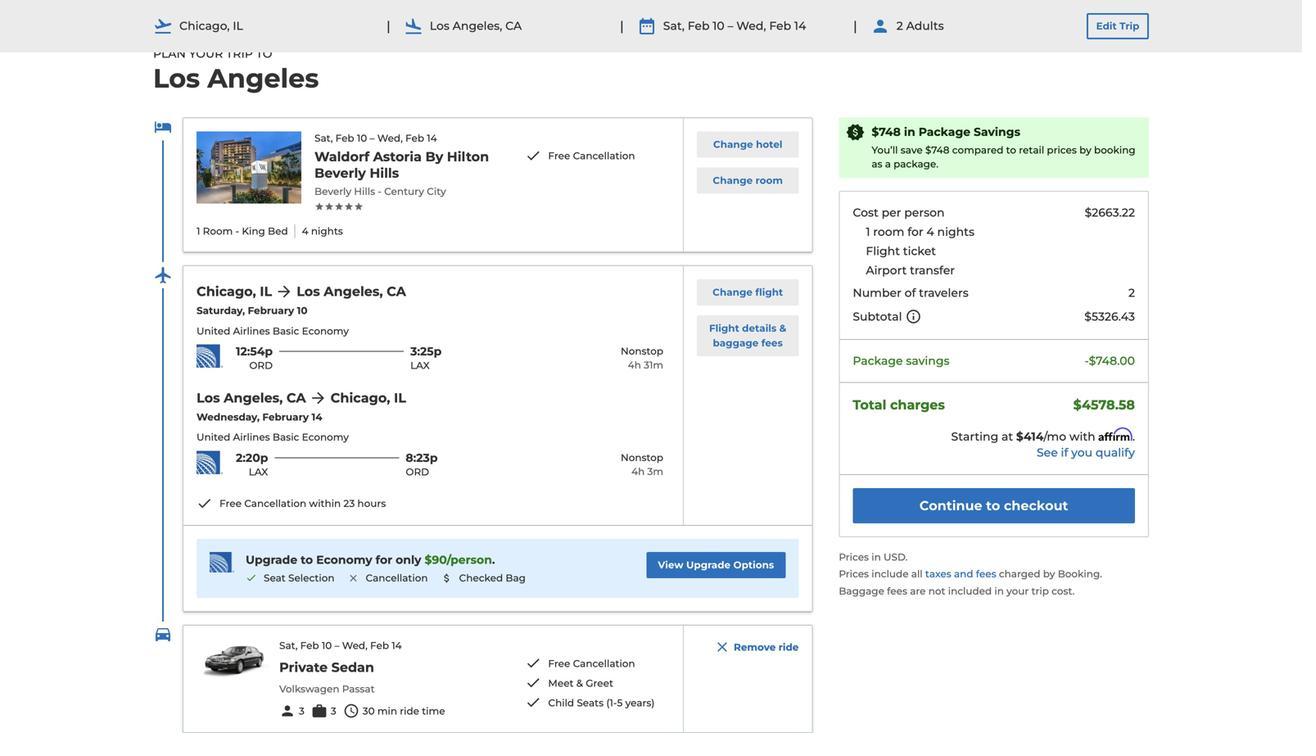 Task type: vqa. For each thing, say whether or not it's contained in the screenshot.
the top by
yes



Task type: describe. For each thing, give the bounding box(es) containing it.
trip
[[226, 47, 253, 61]]

with
[[1070, 430, 1096, 444]]

subtotal
[[853, 310, 902, 324]]

5
[[617, 697, 623, 709]]

savings
[[974, 125, 1021, 139]]

continue to checkout
[[920, 497, 1069, 513]]

2 for 2
[[1129, 286, 1135, 300]]

per
[[882, 205, 901, 219]]

basic for angeles,
[[273, 431, 299, 443]]

continue to checkout button
[[853, 488, 1135, 523]]

change for change flight
[[713, 286, 753, 298]]

flight details & baggage fees link
[[697, 315, 799, 356]]

travelers
[[919, 286, 969, 300]]

wednesday,
[[197, 411, 260, 423]]

10 for sat, feb 10 – wed, feb 14 waldorf astoria by hilton beverly hills beverly hills - century city
[[357, 132, 367, 144]]

angeles
[[207, 62, 319, 94]]

– for private sedan
[[335, 640, 340, 652]]

1 prices from the top
[[839, 551, 869, 563]]

8:23p ord
[[406, 451, 438, 478]]

. inside the starting at $414 /mo with affirm . see if you qualify
[[1133, 430, 1135, 444]]

to
[[256, 47, 272, 61]]

number of travelers
[[853, 286, 969, 300]]

0 horizontal spatial package
[[853, 354, 903, 368]]

2 prices from the top
[[839, 568, 869, 580]]

economy for chicago,
[[302, 431, 349, 443]]

2 free cancellation from the top
[[548, 658, 635, 669]]

0 vertical spatial sat,
[[663, 19, 685, 33]]

1 vertical spatial chicago,
[[197, 283, 256, 299]]

1 vertical spatial fees
[[976, 568, 997, 580]]

cost per person
[[853, 205, 945, 219]]

0 horizontal spatial &
[[576, 677, 583, 689]]

child
[[548, 697, 574, 709]]

1 3 from the left
[[299, 705, 305, 717]]

0 horizontal spatial nights
[[311, 225, 343, 237]]

seat selection
[[264, 572, 335, 584]]

charged
[[999, 568, 1041, 580]]

if
[[1061, 446, 1069, 460]]

time
[[422, 705, 445, 717]]

total charges
[[853, 397, 945, 413]]

usd.
[[884, 551, 908, 563]]

30 min ride time
[[363, 705, 445, 717]]

airlines for il
[[233, 325, 270, 337]]

1 room - king bed
[[197, 225, 288, 237]]

change for change room
[[713, 175, 753, 186]]

. inside prices in usd. prices include all taxes and fees charged by booking . baggage fees are not included in your trip cost.
[[1100, 568, 1103, 580]]

3 star image from the left
[[344, 202, 354, 211]]

2 vertical spatial economy
[[316, 553, 372, 567]]

0 horizontal spatial upgrade
[[246, 553, 298, 567]]

31m
[[644, 359, 664, 371]]

– for waldorf astoria by hilton beverly hills
[[370, 132, 375, 144]]

taxes
[[926, 568, 952, 580]]

0 vertical spatial chicago,
[[179, 19, 230, 33]]

and
[[954, 568, 974, 580]]

$2663.22
[[1085, 205, 1135, 219]]

hotel
[[756, 139, 783, 150]]

ca for |
[[505, 19, 522, 33]]

within
[[309, 498, 341, 509]]

astoria
[[373, 149, 422, 165]]

ca for chicago, il
[[387, 283, 406, 299]]

2 vertical spatial ca
[[287, 390, 306, 406]]

0 vertical spatial ride
[[779, 641, 799, 653]]

trip
[[1120, 20, 1140, 32]]

0 vertical spatial chicago, il
[[179, 19, 243, 33]]

4 star image from the left
[[354, 202, 364, 211]]

city
[[427, 185, 446, 197]]

2 vertical spatial free
[[548, 658, 570, 669]]

0 horizontal spatial il
[[233, 19, 243, 33]]

0 vertical spatial wed,
[[737, 19, 766, 33]]

0 vertical spatial hills
[[370, 165, 399, 181]]

2 3 from the left
[[331, 705, 336, 717]]

starting at $414 /mo with affirm . see if you qualify
[[951, 428, 1135, 460]]

fee image
[[441, 572, 453, 584]]

2 vertical spatial chicago, il
[[331, 390, 406, 406]]

by inside '$748 in package savings you'll save $748 compared to retail prices by booking as a package.'
[[1080, 144, 1092, 156]]

1 for 1 room - king bed
[[197, 225, 200, 237]]

wed, for waldorf astoria by hilton beverly hills
[[377, 132, 403, 144]]

2 vertical spatial los angeles, ca
[[197, 390, 306, 406]]

save
[[901, 144, 923, 156]]

remove
[[734, 641, 776, 653]]

10 for sat, feb 10 – wed, feb 14 private sedan volkswagen passat
[[322, 640, 332, 652]]

30
[[363, 705, 375, 717]]

to for upgrade to economy for only $ 90 /person .
[[301, 553, 313, 567]]

qualify
[[1096, 446, 1135, 460]]

february for angeles,
[[262, 411, 309, 423]]

see
[[1037, 446, 1058, 460]]

10 for sat, feb 10 – wed, feb 14
[[713, 19, 725, 33]]

1 vertical spatial for
[[376, 553, 393, 567]]

checkout
[[1004, 497, 1069, 513]]

details
[[742, 322, 777, 334]]

united airlines basic economy for angeles,
[[197, 431, 349, 443]]

1 vertical spatial ride
[[400, 705, 419, 717]]

affirm
[[1099, 428, 1133, 442]]

$748.00
[[1089, 354, 1135, 368]]

10 for saturday, february 10
[[297, 305, 308, 317]]

nonstop for chicago, il
[[621, 452, 664, 464]]

2 vertical spatial il
[[394, 390, 406, 406]]

4 nights
[[302, 225, 343, 237]]

included
[[948, 585, 992, 597]]

sat, for private sedan
[[279, 640, 298, 652]]

angeles, for chicago, il
[[324, 283, 383, 299]]

room
[[203, 225, 233, 237]]

(1-
[[606, 697, 617, 709]]

hours
[[357, 498, 386, 509]]

flight inside 1 room for 4 nights flight ticket airport transfer
[[866, 244, 900, 258]]

king
[[242, 225, 265, 237]]

hilton
[[447, 149, 489, 165]]

total
[[853, 397, 887, 413]]

toggle tooltip image
[[906, 308, 922, 325]]

years)
[[626, 697, 655, 709]]

4h for chicago, il
[[632, 465, 645, 477]]

fees inside the flight details & baggage fees
[[762, 337, 783, 349]]

2 horizontal spatial -
[[1085, 354, 1089, 368]]

person
[[905, 205, 945, 219]]

3m
[[648, 465, 664, 477]]

los angeles, ca for |
[[430, 19, 522, 33]]

2 vertical spatial chicago,
[[331, 390, 390, 406]]

1 vertical spatial free
[[220, 498, 242, 509]]

saturday, february 10
[[197, 305, 308, 317]]

united airlines-image image for chicago,
[[197, 345, 223, 368]]

12:54p ord
[[236, 345, 273, 372]]

upgrade inside button
[[686, 559, 731, 571]]

remove ride
[[734, 641, 799, 653]]

star image
[[315, 202, 324, 211]]

1 vertical spatial hills
[[354, 185, 375, 197]]

hotel image - waldorf astoria by hilton beverly hills image
[[197, 132, 301, 204]]

sat, feb 10 – wed, feb 14 waldorf astoria by hilton beverly hills beverly hills - century city
[[315, 132, 489, 197]]

$
[[425, 553, 432, 567]]

options
[[734, 559, 774, 571]]

your
[[1007, 585, 1029, 597]]

4h for los angeles, ca
[[628, 359, 641, 371]]

number
[[853, 286, 902, 300]]

package savings
[[853, 354, 950, 368]]

change for change hotel
[[713, 139, 753, 150]]

2 horizontal spatial –
[[728, 19, 734, 33]]

sat, feb 10 – wed, feb 14
[[663, 19, 806, 33]]

| for sat, feb 10 – wed, feb 14
[[620, 18, 624, 34]]

/mo
[[1044, 430, 1067, 444]]

plan
[[153, 47, 186, 61]]

not included image
[[348, 572, 359, 584]]

your
[[189, 47, 223, 61]]

of
[[905, 286, 916, 300]]

ord for 12:54p
[[249, 360, 273, 372]]

prices
[[1047, 144, 1077, 156]]

in for package
[[904, 125, 916, 139]]

0 horizontal spatial -
[[236, 225, 239, 237]]

meet
[[548, 677, 574, 689]]

by
[[426, 149, 443, 165]]

3:25p lax
[[410, 345, 442, 372]]

3:25p
[[410, 345, 442, 358]]

savings
[[906, 354, 950, 368]]

23
[[344, 498, 355, 509]]

edit trip button
[[1087, 13, 1149, 39]]

12:54p
[[236, 345, 273, 358]]

wed, for private sedan
[[342, 640, 368, 652]]

nights inside 1 room for 4 nights flight ticket airport transfer
[[938, 225, 975, 239]]

change hotel link
[[697, 132, 799, 158]]

trip
[[1032, 585, 1049, 597]]

united airlines logo image
[[210, 552, 234, 573]]

meet & greet
[[548, 677, 613, 689]]



Task type: locate. For each thing, give the bounding box(es) containing it.
2 united airlines-image image from the top
[[197, 451, 223, 474]]

ord down '8:23p'
[[406, 466, 429, 478]]

4h inside nonstop 4h 31m
[[628, 359, 641, 371]]

2 horizontal spatial to
[[1006, 144, 1017, 156]]

2 vertical spatial change
[[713, 286, 753, 298]]

2 for 2 adults
[[897, 19, 903, 33]]

1 star image from the left
[[324, 202, 334, 211]]

0 horizontal spatial ord
[[249, 360, 273, 372]]

for left the only
[[376, 553, 393, 567]]

0 horizontal spatial sat,
[[279, 640, 298, 652]]

lax for 3:25p
[[410, 360, 430, 372]]

0 vertical spatial -
[[378, 185, 382, 197]]

4
[[927, 225, 934, 239], [302, 225, 309, 237]]

room down hotel
[[756, 175, 783, 186]]

$4578.58
[[1074, 397, 1135, 413]]

0 horizontal spatial .
[[492, 553, 495, 567]]

2 horizontal spatial fees
[[976, 568, 997, 580]]

. right charged on the bottom right
[[1100, 568, 1103, 580]]

not
[[929, 585, 946, 597]]

ride right min
[[400, 705, 419, 717]]

1 horizontal spatial –
[[370, 132, 375, 144]]

- inside sat, feb 10 – wed, feb 14 waldorf astoria by hilton beverly hills beverly hills - century city
[[378, 185, 382, 197]]

to for continue to checkout
[[986, 497, 1000, 513]]

view upgrade options
[[658, 559, 774, 571]]

2 united from the top
[[197, 431, 230, 443]]

flights image
[[153, 265, 173, 285]]

basic up the 12:54p
[[273, 325, 299, 337]]

february up 2:20p
[[262, 411, 309, 423]]

4h left 31m
[[628, 359, 641, 371]]

il up '8:23p'
[[394, 390, 406, 406]]

change flight
[[713, 286, 783, 298]]

1 left room
[[197, 225, 200, 237]]

0 horizontal spatial angeles,
[[224, 390, 283, 406]]

in inside '$748 in package savings you'll save $748 compared to retail prices by booking as a package.'
[[904, 125, 916, 139]]

1 vertical spatial nonstop
[[621, 452, 664, 464]]

change room link
[[697, 168, 799, 194]]

basic down wednesday, february 14
[[273, 431, 299, 443]]

1 horizontal spatial angeles,
[[324, 283, 383, 299]]

united down saturday, in the top of the page
[[197, 325, 230, 337]]

nonstop up 3m
[[621, 452, 664, 464]]

cancellation
[[573, 150, 635, 162], [244, 498, 307, 509], [366, 572, 428, 584], [573, 658, 635, 669]]

- left century
[[378, 185, 382, 197]]

il
[[233, 19, 243, 33], [260, 283, 272, 299], [394, 390, 406, 406]]

ca
[[505, 19, 522, 33], [387, 283, 406, 299], [287, 390, 306, 406]]

2 horizontal spatial il
[[394, 390, 406, 406]]

$748 up you'll
[[872, 125, 901, 139]]

united airlines basic economy for il
[[197, 325, 349, 337]]

nonstop
[[621, 345, 664, 357], [621, 452, 664, 464]]

-$748.00
[[1085, 354, 1135, 368]]

united airlines basic economy down wednesday, february 14
[[197, 431, 349, 443]]

booking
[[1058, 568, 1100, 580]]

package up 'save'
[[919, 125, 971, 139]]

february for il
[[248, 305, 294, 317]]

change flight link
[[697, 279, 799, 306]]

flight
[[866, 244, 900, 258], [709, 322, 740, 334]]

2 vertical spatial angeles,
[[224, 390, 283, 406]]

los inside plan your trip to los angeles
[[153, 62, 200, 94]]

2 vertical spatial wed,
[[342, 640, 368, 652]]

4 down person
[[927, 225, 934, 239]]

ride right remove
[[779, 641, 799, 653]]

angeles, for |
[[453, 19, 502, 33]]

14 inside sat, feb 10 – wed, feb 14 waldorf astoria by hilton beverly hills beverly hills - century city
[[427, 132, 437, 144]]

1 horizontal spatial ord
[[406, 466, 429, 478]]

1 free cancellation from the top
[[548, 150, 635, 162]]

chicago, il up the your
[[179, 19, 243, 33]]

2 vertical spatial sat,
[[279, 640, 298, 652]]

1 vertical spatial united
[[197, 431, 230, 443]]

4h inside nonstop 4h 3m
[[632, 465, 645, 477]]

sat, inside sat, feb 10 – wed, feb 14 waldorf astoria by hilton beverly hills beverly hills - century city
[[315, 132, 333, 144]]

star rating image
[[315, 202, 499, 211]]

view upgrade options button
[[647, 552, 786, 578]]

2 horizontal spatial sat,
[[663, 19, 685, 33]]

nonstop for los angeles, ca
[[621, 345, 664, 357]]

1 vertical spatial –
[[370, 132, 375, 144]]

| for 2 adults
[[854, 18, 857, 34]]

united down wednesday,
[[197, 431, 230, 443]]

flight details & baggage fees
[[709, 322, 787, 349]]

compared
[[952, 144, 1004, 156]]

change left flight
[[713, 286, 753, 298]]

1 vertical spatial 4h
[[632, 465, 645, 477]]

fees right and on the bottom right of the page
[[976, 568, 997, 580]]

in left your
[[995, 585, 1004, 597]]

airport
[[866, 263, 907, 277]]

1 vertical spatial change
[[713, 175, 753, 186]]

change
[[713, 139, 753, 150], [713, 175, 753, 186], [713, 286, 753, 298]]

14 for sat, feb 10 – wed, feb 14 private sedan volkswagen passat
[[392, 640, 402, 652]]

1 vertical spatial ord
[[406, 466, 429, 478]]

2 vertical spatial –
[[335, 640, 340, 652]]

saturday,
[[197, 305, 245, 317]]

0 horizontal spatial fees
[[762, 337, 783, 349]]

sat, feb 10 – wed, feb 14 private sedan volkswagen passat
[[279, 640, 402, 695]]

at
[[1002, 430, 1013, 444]]

los angeles, ca for chicago, il
[[297, 283, 406, 299]]

0 vertical spatial &
[[780, 322, 787, 334]]

economy up the within
[[302, 431, 349, 443]]

united airlines-image image for los
[[197, 451, 223, 474]]

star image
[[324, 202, 334, 211], [334, 202, 344, 211], [344, 202, 354, 211], [354, 202, 364, 211]]

1 horizontal spatial sat,
[[315, 132, 333, 144]]

1 beverly from the top
[[315, 165, 366, 181]]

basic for il
[[273, 325, 299, 337]]

february
[[248, 305, 294, 317], [262, 411, 309, 423]]

0 vertical spatial nonstop
[[621, 345, 664, 357]]

1 for 1 room for 4 nights flight ticket airport transfer
[[866, 225, 870, 239]]

waldorf
[[315, 149, 369, 165]]

0 vertical spatial free
[[548, 150, 570, 162]]

wed, inside sat, feb 10 – wed, feb 14 private sedan volkswagen passat
[[342, 640, 368, 652]]

starting
[[951, 430, 999, 444]]

united airlines-image image
[[197, 345, 223, 368], [197, 451, 223, 474]]

lax down 3:25p
[[410, 360, 430, 372]]

2 beverly from the top
[[315, 185, 351, 197]]

0 vertical spatial february
[[248, 305, 294, 317]]

volkswagen
[[279, 683, 340, 695]]

greet
[[586, 677, 613, 689]]

$748 up package.
[[926, 144, 950, 156]]

united
[[197, 325, 230, 337], [197, 431, 230, 443]]

- up the $4578.58
[[1085, 354, 1089, 368]]

selection
[[288, 572, 335, 584]]

package inside '$748 in package savings you'll save $748 compared to retail prices by booking as a package.'
[[919, 125, 971, 139]]

united airlines-image image left the 2:20p lax
[[197, 451, 223, 474]]

– inside sat, feb 10 – wed, feb 14 waldorf astoria by hilton beverly hills beverly hills - century city
[[370, 132, 375, 144]]

bed image
[[153, 118, 173, 137]]

to up selection
[[301, 553, 313, 567]]

cost
[[853, 205, 879, 219]]

14 for sat, feb 10 – wed, feb 14 waldorf astoria by hilton beverly hills beverly hills - century city
[[427, 132, 437, 144]]

cars image
[[153, 625, 173, 645]]

1 vertical spatial il
[[260, 283, 272, 299]]

united airlines basic economy up the 12:54p
[[197, 325, 349, 337]]

1 horizontal spatial 1
[[866, 225, 870, 239]]

/person
[[447, 553, 492, 567]]

february up the 12:54p
[[248, 305, 294, 317]]

sat, for waldorf astoria by hilton beverly hills
[[315, 132, 333, 144]]

los angeles, ca
[[430, 19, 522, 33], [297, 283, 406, 299], [197, 390, 306, 406]]

only
[[396, 553, 422, 567]]

2 change from the top
[[713, 175, 753, 186]]

wednesday, february 14
[[197, 411, 322, 423]]

flight
[[756, 286, 783, 298]]

0 horizontal spatial –
[[335, 640, 340, 652]]

0 vertical spatial united
[[197, 325, 230, 337]]

room for 1
[[873, 225, 905, 239]]

$748 in package savings you'll save $748 compared to retail prices by booking as a package.
[[872, 125, 1136, 170]]

ticket
[[903, 244, 936, 258]]

0 vertical spatial by
[[1080, 144, 1092, 156]]

1 | from the left
[[387, 18, 391, 34]]

0 vertical spatial 4h
[[628, 359, 641, 371]]

0 vertical spatial beverly
[[315, 165, 366, 181]]

change left hotel
[[713, 139, 753, 150]]

1 horizontal spatial in
[[904, 125, 916, 139]]

ord down the 12:54p
[[249, 360, 273, 372]]

upgrade up 'seat'
[[246, 553, 298, 567]]

to right continue
[[986, 497, 1000, 513]]

2 nonstop from the top
[[621, 452, 664, 464]]

0 vertical spatial fees
[[762, 337, 783, 349]]

14 for sat, feb 10 – wed, feb 14
[[794, 19, 806, 33]]

1 horizontal spatial il
[[260, 283, 272, 299]]

$748
[[872, 125, 901, 139], [926, 144, 950, 156]]

to inside 'button'
[[986, 497, 1000, 513]]

free cancellation
[[548, 150, 635, 162], [548, 658, 635, 669]]

airlines up 2:20p
[[233, 431, 270, 443]]

united airlines-image image left the 12:54p ord
[[197, 345, 223, 368]]

charges
[[890, 397, 945, 413]]

. up checked bag
[[492, 553, 495, 567]]

. up qualify on the bottom right
[[1133, 430, 1135, 444]]

1 nonstop from the top
[[621, 345, 664, 357]]

0 vertical spatial .
[[1133, 430, 1135, 444]]

0 vertical spatial to
[[1006, 144, 1017, 156]]

united for chicago,
[[197, 325, 230, 337]]

1 vertical spatial to
[[986, 497, 1000, 513]]

all
[[912, 568, 923, 580]]

10 inside sat, feb 10 – wed, feb 14 waldorf astoria by hilton beverly hills beverly hills - century city
[[357, 132, 367, 144]]

seats
[[577, 697, 604, 709]]

-
[[378, 185, 382, 197], [236, 225, 239, 237], [1085, 354, 1089, 368]]

by right prices
[[1080, 144, 1092, 156]]

nights down star icon
[[311, 225, 343, 237]]

hills down astoria
[[370, 165, 399, 181]]

1 vertical spatial united airlines basic economy
[[197, 431, 349, 443]]

change hotel
[[713, 139, 783, 150]]

checked bag
[[459, 572, 526, 584]]

2 star image from the left
[[334, 202, 344, 211]]

flight inside the flight details & baggage fees
[[709, 322, 740, 334]]

nights down person
[[938, 225, 975, 239]]

1 airlines from the top
[[233, 325, 270, 337]]

airlines for angeles,
[[233, 431, 270, 443]]

hills left century
[[354, 185, 375, 197]]

economy for los
[[302, 325, 349, 337]]

1 united airlines-image image from the top
[[197, 345, 223, 368]]

0 horizontal spatial room
[[756, 175, 783, 186]]

beverly down waldorf
[[315, 165, 366, 181]]

ord inside the 12:54p ord
[[249, 360, 273, 372]]

included image
[[246, 572, 257, 584]]

seat
[[264, 572, 286, 584]]

1 horizontal spatial flight
[[866, 244, 900, 258]]

| for los angeles, ca
[[387, 18, 391, 34]]

a
[[885, 158, 891, 170]]

2 up $5326.43
[[1129, 286, 1135, 300]]

wed, inside sat, feb 10 – wed, feb 14 waldorf astoria by hilton beverly hills beverly hills - century city
[[377, 132, 403, 144]]

in left the usd.
[[872, 551, 881, 563]]

1 horizontal spatial &
[[780, 322, 787, 334]]

fees down include at the right bottom of page
[[887, 585, 908, 597]]

2 airlines from the top
[[233, 431, 270, 443]]

1 room for 4 nights flight ticket airport transfer
[[866, 225, 975, 277]]

0 vertical spatial –
[[728, 19, 734, 33]]

1 vertical spatial by
[[1043, 568, 1055, 580]]

plan your trip to los angeles
[[153, 47, 319, 94]]

as
[[872, 158, 883, 170]]

0 horizontal spatial |
[[387, 18, 391, 34]]

0 vertical spatial for
[[908, 225, 924, 239]]

1 vertical spatial ca
[[387, 283, 406, 299]]

$5326.43
[[1085, 310, 1135, 324]]

1 change from the top
[[713, 139, 753, 150]]

1 horizontal spatial 2
[[1129, 286, 1135, 300]]

lax down 2:20p
[[249, 466, 268, 478]]

room down per
[[873, 225, 905, 239]]

chicago, il up '8:23p'
[[331, 390, 406, 406]]

2 horizontal spatial wed,
[[737, 19, 766, 33]]

1 united from the top
[[197, 325, 230, 337]]

1 vertical spatial 2
[[1129, 286, 1135, 300]]

upgrade right view
[[686, 559, 731, 571]]

2 horizontal spatial in
[[995, 585, 1004, 597]]

1 horizontal spatial nights
[[938, 225, 975, 239]]

airlines down saturday, february 10
[[233, 325, 270, 337]]

4 right the bed
[[302, 225, 309, 237]]

room inside 1 room for 4 nights flight ticket airport transfer
[[873, 225, 905, 239]]

edit trip
[[1097, 20, 1140, 32]]

2 horizontal spatial .
[[1133, 430, 1135, 444]]

1 horizontal spatial lax
[[410, 360, 430, 372]]

2 adults
[[897, 19, 944, 33]]

2 vertical spatial -
[[1085, 354, 1089, 368]]

1 vertical spatial .
[[492, 553, 495, 567]]

by inside prices in usd. prices include all taxes and fees charged by booking . baggage fees are not included in your trip cost.
[[1043, 568, 1055, 580]]

0 vertical spatial flight
[[866, 244, 900, 258]]

feb
[[688, 19, 710, 33], [769, 19, 791, 33], [336, 132, 354, 144], [406, 132, 424, 144], [300, 640, 319, 652], [370, 640, 389, 652]]

fees down details
[[762, 337, 783, 349]]

united for los
[[197, 431, 230, 443]]

3 change from the top
[[713, 286, 753, 298]]

beverly up star icon
[[315, 185, 351, 197]]

room for change
[[756, 175, 783, 186]]

1 inside 1 room for 4 nights flight ticket airport transfer
[[866, 225, 870, 239]]

to left retail
[[1006, 144, 1017, 156]]

1 horizontal spatial .
[[1100, 568, 1103, 580]]

for up ticket
[[908, 225, 924, 239]]

0 vertical spatial airlines
[[233, 325, 270, 337]]

ord inside 8:23p ord
[[406, 466, 429, 478]]

il up trip
[[233, 19, 243, 33]]

package
[[919, 125, 971, 139], [853, 354, 903, 368]]

& right 'meet'
[[576, 677, 583, 689]]

sat, inside sat, feb 10 – wed, feb 14 private sedan volkswagen passat
[[279, 640, 298, 652]]

private
[[279, 659, 328, 675]]

0 vertical spatial economy
[[302, 325, 349, 337]]

& right details
[[780, 322, 787, 334]]

bag
[[506, 572, 526, 584]]

nonstop up 31m
[[621, 345, 664, 357]]

– inside sat, feb 10 – wed, feb 14 private sedan volkswagen passat
[[335, 640, 340, 652]]

& inside the flight details & baggage fees
[[780, 322, 787, 334]]

prices
[[839, 551, 869, 563], [839, 568, 869, 580]]

package down subtotal
[[853, 354, 903, 368]]

il up saturday, february 10
[[260, 283, 272, 299]]

1 horizontal spatial $748
[[926, 144, 950, 156]]

0 horizontal spatial lax
[[249, 466, 268, 478]]

lax inside the 2:20p lax
[[249, 466, 268, 478]]

economy down saturday, february 10
[[302, 325, 349, 337]]

free cancellation within 23 hours
[[220, 498, 386, 509]]

change down change hotel link
[[713, 175, 753, 186]]

1 vertical spatial chicago, il
[[197, 283, 272, 299]]

los
[[430, 19, 450, 33], [153, 62, 200, 94], [297, 283, 320, 299], [197, 390, 220, 406]]

0 vertical spatial prices
[[839, 551, 869, 563]]

flight up airport
[[866, 244, 900, 258]]

–
[[728, 19, 734, 33], [370, 132, 375, 144], [335, 640, 340, 652]]

in for usd.
[[872, 551, 881, 563]]

14 inside sat, feb 10 – wed, feb 14 private sedan volkswagen passat
[[392, 640, 402, 652]]

2 horizontal spatial angeles,
[[453, 19, 502, 33]]

2 horizontal spatial |
[[854, 18, 857, 34]]

ord for 8:23p
[[406, 466, 429, 478]]

2:20p lax
[[236, 451, 268, 478]]

4 inside 1 room for 4 nights flight ticket airport transfer
[[927, 225, 934, 239]]

0 vertical spatial united airlines-image image
[[197, 345, 223, 368]]

1 vertical spatial flight
[[709, 322, 740, 334]]

0 horizontal spatial 4
[[302, 225, 309, 237]]

flight up baggage
[[709, 322, 740, 334]]

century
[[384, 185, 424, 197]]

1 basic from the top
[[273, 325, 299, 337]]

2 vertical spatial to
[[301, 553, 313, 567]]

chicago, il up saturday, in the top of the page
[[197, 283, 272, 299]]

hills
[[370, 165, 399, 181], [354, 185, 375, 197]]

1 horizontal spatial ride
[[779, 641, 799, 653]]

economy up not included image
[[316, 553, 372, 567]]

1 horizontal spatial 3
[[331, 705, 336, 717]]

lax for 2:20p
[[249, 466, 268, 478]]

2 vertical spatial fees
[[887, 585, 908, 597]]

to inside '$748 in package savings you'll save $748 compared to retail prices by booking as a package.'
[[1006, 144, 1017, 156]]

by up trip
[[1043, 568, 1055, 580]]

sat,
[[663, 19, 685, 33], [315, 132, 333, 144], [279, 640, 298, 652]]

4h left 3m
[[632, 465, 645, 477]]

ride
[[779, 641, 799, 653], [400, 705, 419, 717]]

1 united airlines basic economy from the top
[[197, 325, 349, 337]]

in up 'save'
[[904, 125, 916, 139]]

1 horizontal spatial fees
[[887, 585, 908, 597]]

1 down the cost
[[866, 225, 870, 239]]

3 | from the left
[[854, 18, 857, 34]]

2 left adults
[[897, 19, 903, 33]]

2 horizontal spatial ca
[[505, 19, 522, 33]]

90
[[432, 553, 447, 567]]

child seats (1-5 years)
[[548, 697, 655, 709]]

airlines
[[233, 325, 270, 337], [233, 431, 270, 443]]

change room
[[713, 175, 783, 186]]

2 united airlines basic economy from the top
[[197, 431, 349, 443]]

for inside 1 room for 4 nights flight ticket airport transfer
[[908, 225, 924, 239]]

lax inside 3:25p lax
[[410, 360, 430, 372]]

0 vertical spatial package
[[919, 125, 971, 139]]

14
[[794, 19, 806, 33], [427, 132, 437, 144], [312, 411, 322, 423], [392, 640, 402, 652]]

0 vertical spatial room
[[756, 175, 783, 186]]

0 horizontal spatial $748
[[872, 125, 901, 139]]

sedan
[[331, 659, 374, 675]]

2 | from the left
[[620, 18, 624, 34]]

10 inside sat, feb 10 – wed, feb 14 private sedan volkswagen passat
[[322, 640, 332, 652]]

- left the king
[[236, 225, 239, 237]]

remove ride link
[[714, 639, 799, 655]]

2 basic from the top
[[273, 431, 299, 443]]

1 horizontal spatial for
[[908, 225, 924, 239]]

0 horizontal spatial to
[[301, 553, 313, 567]]

for
[[908, 225, 924, 239], [376, 553, 393, 567]]



